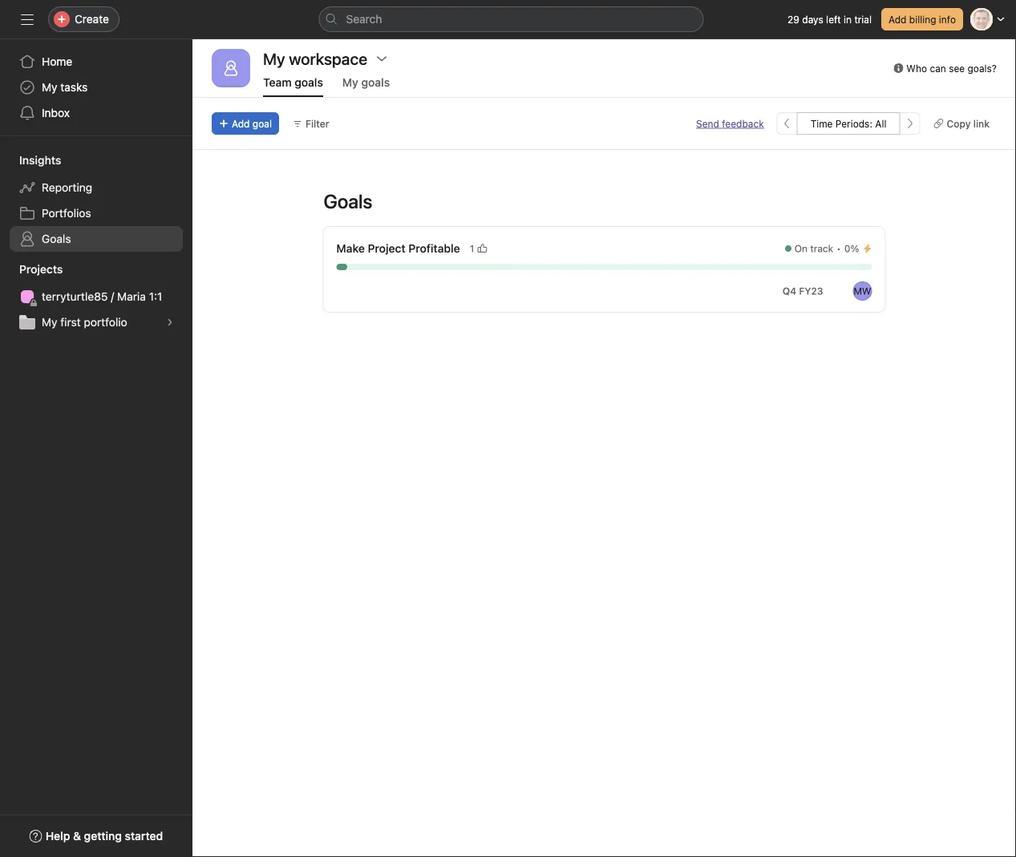 Task type: describe. For each thing, give the bounding box(es) containing it.
feedback
[[722, 118, 764, 129]]

terryturtle85 / maria 1:1
[[42, 290, 162, 303]]

time periods: all
[[811, 118, 887, 129]]

inbox link
[[10, 100, 183, 126]]

send feedback link
[[696, 116, 764, 131]]

reporting link
[[10, 175, 183, 201]]

copy link
[[947, 118, 990, 129]]

goals for my goals
[[361, 76, 390, 89]]

tasks
[[60, 81, 88, 94]]

q4 fy23 button
[[776, 280, 831, 302]]

started
[[125, 830, 163, 843]]

my goals link
[[342, 76, 390, 97]]

left
[[826, 14, 841, 25]]

team
[[263, 76, 292, 89]]

my goals
[[342, 76, 390, 89]]

goals inside the goals link
[[42, 232, 71, 245]]

see
[[949, 63, 965, 74]]

trial
[[855, 14, 872, 25]]

my for my goals
[[342, 76, 358, 89]]

home
[[42, 55, 72, 68]]

q4 fy23
[[783, 286, 823, 297]]

mw
[[854, 286, 872, 297]]

inbox
[[42, 106, 70, 120]]

all
[[875, 118, 887, 129]]

0%
[[845, 243, 859, 254]]

terryturtle85
[[42, 290, 108, 303]]

first
[[60, 316, 81, 329]]

insights element
[[0, 146, 193, 255]]

filter button
[[285, 112, 337, 135]]

0 vertical spatial goals
[[324, 190, 373, 213]]

info
[[939, 14, 956, 25]]

who can see goals?
[[907, 63, 997, 74]]

billing
[[909, 14, 936, 25]]

see details, my first portfolio image
[[165, 318, 175, 327]]

on
[[795, 243, 808, 254]]

make project profitable
[[336, 242, 460, 255]]

projects element
[[0, 255, 193, 338]]

29 days left in trial
[[788, 14, 872, 25]]

q4
[[783, 286, 797, 297]]

help & getting started button
[[19, 822, 173, 851]]

send
[[696, 118, 719, 129]]

fy23
[[799, 286, 823, 297]]

profitable
[[409, 242, 460, 255]]

terryturtle85 / maria 1:1 link
[[10, 284, 183, 310]]

getting
[[84, 830, 122, 843]]

projects button
[[0, 261, 63, 278]]

add for add billing info
[[889, 14, 907, 25]]

goal
[[253, 118, 272, 129]]

my tasks link
[[10, 75, 183, 100]]

insights
[[19, 154, 61, 167]]

time periods: all button
[[797, 112, 900, 135]]

search
[[346, 12, 382, 26]]

maria
[[117, 290, 146, 303]]

•
[[837, 243, 841, 254]]

in
[[844, 14, 852, 25]]

&
[[73, 830, 81, 843]]



Task type: vqa. For each thing, say whether or not it's contained in the screenshot.
Portfolios
yes



Task type: locate. For each thing, give the bounding box(es) containing it.
add goal button
[[212, 112, 279, 135]]

add inside add goal button
[[232, 118, 250, 129]]

show options image
[[375, 52, 388, 65]]

reporting
[[42, 181, 92, 194]]

send feedback
[[696, 118, 764, 129]]

projects
[[19, 263, 63, 276]]

add
[[889, 14, 907, 25], [232, 118, 250, 129]]

who
[[907, 63, 927, 74]]

my first portfolio
[[42, 316, 127, 329]]

project
[[368, 242, 406, 255]]

add billing info button
[[881, 8, 963, 30]]

my first portfolio link
[[10, 310, 183, 335]]

goals
[[295, 76, 323, 89], [361, 76, 390, 89]]

my workspace
[[263, 49, 367, 68]]

insights button
[[0, 152, 61, 168]]

1 horizontal spatial goals
[[361, 76, 390, 89]]

goals down portfolios
[[42, 232, 71, 245]]

0 horizontal spatial goals
[[42, 232, 71, 245]]

days
[[802, 14, 824, 25]]

create
[[75, 12, 109, 26]]

filter
[[306, 118, 329, 129]]

make
[[336, 242, 365, 255]]

1 vertical spatial add
[[232, 118, 250, 129]]

0 horizontal spatial add
[[232, 118, 250, 129]]

create button
[[48, 6, 119, 32]]

1 button
[[467, 241, 490, 257]]

goals for team goals
[[295, 76, 323, 89]]

1 horizontal spatial add
[[889, 14, 907, 25]]

my left tasks
[[42, 81, 57, 94]]

/
[[111, 290, 114, 303]]

add goal
[[232, 118, 272, 129]]

1 vertical spatial goals
[[42, 232, 71, 245]]

add inside add billing info button
[[889, 14, 907, 25]]

add left billing
[[889, 14, 907, 25]]

my tasks
[[42, 81, 88, 94]]

1:1
[[149, 290, 162, 303]]

team goals
[[263, 76, 323, 89]]

mw button
[[853, 282, 872, 301]]

copy
[[947, 118, 971, 129]]

portfolios link
[[10, 201, 183, 226]]

0 vertical spatial add
[[889, 14, 907, 25]]

on track
[[795, 243, 834, 254]]

goals down show options image
[[361, 76, 390, 89]]

my for my first portfolio
[[42, 316, 57, 329]]

my
[[342, 76, 358, 89], [42, 81, 57, 94], [42, 316, 57, 329]]

portfolios
[[42, 207, 91, 220]]

goals link
[[10, 226, 183, 252]]

periods:
[[836, 118, 873, 129]]

help & getting started
[[45, 830, 163, 843]]

goals inside 'team goals' link
[[295, 76, 323, 89]]

my inside my first portfolio link
[[42, 316, 57, 329]]

1 horizontal spatial goals
[[324, 190, 373, 213]]

goals inside my goals link
[[361, 76, 390, 89]]

search button
[[319, 6, 704, 32]]

team goals link
[[263, 76, 323, 97]]

goals up make
[[324, 190, 373, 213]]

time
[[811, 118, 833, 129]]

add billing info
[[889, 14, 956, 25]]

goals
[[324, 190, 373, 213], [42, 232, 71, 245]]

my down my workspace
[[342, 76, 358, 89]]

home link
[[10, 49, 183, 75]]

global element
[[0, 39, 193, 136]]

add left goal
[[232, 118, 250, 129]]

my inside my tasks 'link'
[[42, 81, 57, 94]]

hide sidebar image
[[21, 13, 34, 26]]

search list box
[[319, 6, 704, 32]]

my for my tasks
[[42, 81, 57, 94]]

goals?
[[968, 63, 997, 74]]

0 horizontal spatial goals
[[295, 76, 323, 89]]

1 goals from the left
[[295, 76, 323, 89]]

29
[[788, 14, 800, 25]]

can
[[930, 63, 946, 74]]

portfolio
[[84, 316, 127, 329]]

goals down my workspace
[[295, 76, 323, 89]]

• 0%
[[837, 243, 859, 254]]

track
[[810, 243, 834, 254]]

help
[[45, 830, 70, 843]]

add for add goal
[[232, 118, 250, 129]]

2 goals from the left
[[361, 76, 390, 89]]

1
[[470, 243, 474, 254]]

my inside my goals link
[[342, 76, 358, 89]]

my left first
[[42, 316, 57, 329]]

link
[[974, 118, 990, 129]]

copy link button
[[927, 112, 997, 135]]



